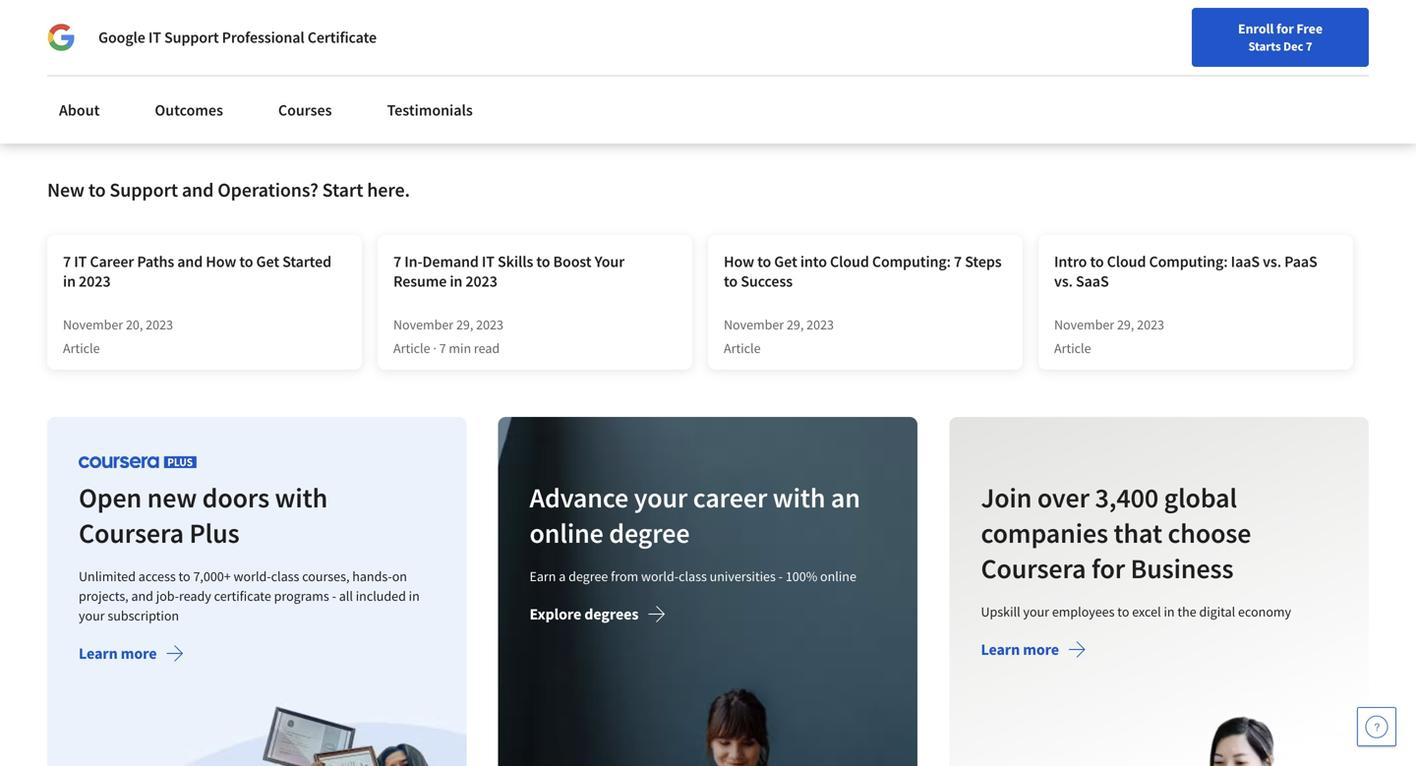Task type: vqa. For each thing, say whether or not it's contained in the screenshot.
YOU'RE
no



Task type: describe. For each thing, give the bounding box(es) containing it.
hands-
[[352, 568, 392, 585]]

saas
[[1076, 272, 1109, 291]]

learn more for left learn more link
[[79, 644, 157, 664]]

google
[[98, 28, 145, 47]]

intro
[[1054, 252, 1087, 272]]

how inside 7 it career paths and how to get started in 2023
[[206, 252, 236, 272]]

join over 3,400 global companies that choose coursera for business
[[981, 481, 1251, 586]]

access
[[138, 568, 176, 585]]

coursera inside open new doors with coursera plus
[[79, 516, 184, 550]]

economy
[[1238, 603, 1291, 621]]

1 vertical spatial degree
[[569, 568, 608, 585]]

outcomes link
[[143, 89, 235, 132]]

earn a degree from world-class universities - 100% online
[[530, 568, 857, 585]]

article for 7 in-demand it skills to boost your resume in 2023
[[393, 339, 430, 357]]

explore degrees
[[530, 605, 639, 624]]

business
[[1130, 551, 1234, 586]]

free
[[1297, 20, 1323, 37]]

explore
[[530, 605, 582, 624]]

2023 inside 7 in-demand it skills to boost your resume in 2023
[[466, 272, 497, 291]]

1 horizontal spatial learn more link
[[981, 640, 1086, 664]]

resume
[[393, 272, 447, 291]]

started
[[282, 252, 331, 272]]

in-
[[404, 252, 422, 272]]

google it support professional certificate
[[98, 28, 377, 47]]

degree inside advance your career with an online degree
[[609, 516, 690, 550]]

7,000+
[[193, 568, 231, 585]]

paths
[[137, 252, 174, 272]]

read
[[474, 339, 500, 357]]

testimonials link
[[375, 89, 485, 132]]

learn for left learn more link
[[79, 644, 118, 664]]

into
[[800, 252, 827, 272]]

min
[[449, 339, 471, 357]]

with for career
[[773, 481, 826, 515]]

your
[[595, 252, 625, 272]]

to inside unlimited access to 7,000+ world-class courses, hands-on projects, and job-ready certificate programs - all included in your subscription
[[178, 568, 190, 585]]

to inside 7 it career paths and how to get started in 2023
[[239, 252, 253, 272]]

more for learn more link to the right
[[1023, 640, 1059, 660]]

global
[[1164, 481, 1237, 515]]

7 it career paths and how to get started in 2023
[[63, 252, 331, 291]]

choose
[[1168, 516, 1251, 550]]

a
[[559, 568, 566, 585]]

intro to cloud computing: iaas vs. paas vs. saas
[[1054, 252, 1317, 291]]

more for left learn more link
[[121, 644, 157, 664]]

and inside 7 it career paths and how to get started in 2023
[[177, 252, 203, 272]]

2023 for 7 in-demand it skills to boost your resume in 2023
[[476, 316, 504, 334]]

unlimited
[[79, 568, 136, 585]]

courses,
[[302, 568, 350, 585]]

in left the
[[1164, 603, 1175, 621]]

earn
[[530, 568, 556, 585]]

how to get into cloud computing: 7 steps to success
[[724, 252, 1002, 291]]

and inside unlimited access to 7,000+ world-class courses, hands-on projects, and job-ready certificate programs - all included in your subscription
[[131, 587, 153, 605]]

get inside how to get into cloud computing: 7 steps to success
[[774, 252, 797, 272]]

november for intro to cloud computing: iaas vs. paas vs. saas
[[1054, 316, 1114, 334]]

degrees
[[585, 605, 639, 624]]

certificate
[[308, 28, 377, 47]]

dec
[[1283, 38, 1303, 54]]

get inside 7 it career paths and how to get started in 2023
[[256, 252, 279, 272]]

coursera plus image
[[79, 456, 197, 468]]

that
[[1114, 516, 1162, 550]]

support for professional
[[164, 28, 219, 47]]

enroll
[[1238, 20, 1274, 37]]

projects,
[[79, 587, 129, 605]]

your inside unlimited access to 7,000+ world-class courses, hands-on projects, and job-ready certificate programs - all included in your subscription
[[79, 607, 105, 625]]

online inside advance your career with an online degree
[[530, 516, 604, 550]]

7 inside 7 it career paths and how to get started in 2023
[[63, 252, 71, 272]]

it inside 7 in-demand it skills to boost your resume in 2023
[[482, 252, 495, 272]]

with for doors
[[275, 481, 328, 515]]

start
[[322, 178, 363, 202]]

career
[[90, 252, 134, 272]]

7 inside november 29, 2023 article · 7 min read
[[439, 339, 446, 357]]

outcomes
[[155, 100, 223, 120]]

to left success
[[724, 272, 738, 291]]

november 29, 2023 article · 7 min read
[[393, 316, 504, 357]]

1 horizontal spatial vs.
[[1263, 252, 1281, 272]]

the
[[1177, 603, 1196, 621]]

support for and
[[110, 178, 178, 202]]

over
[[1037, 481, 1089, 515]]

advance
[[530, 481, 629, 515]]

november for 7 in-demand it skills to boost your resume in 2023
[[393, 316, 454, 334]]

it for google
[[148, 28, 161, 47]]

enroll for free starts dec 7
[[1238, 20, 1323, 54]]

open new doors with coursera plus
[[79, 481, 328, 550]]

digital
[[1199, 603, 1235, 621]]

advance your career with an online degree
[[530, 481, 860, 550]]

to inside intro to cloud computing: iaas vs. paas vs. saas
[[1090, 252, 1104, 272]]

operations?
[[218, 178, 318, 202]]

included
[[356, 587, 406, 605]]

cloud inside intro to cloud computing: iaas vs. paas vs. saas
[[1107, 252, 1146, 272]]

slides element
[[83, 107, 1334, 127]]

november 20, 2023 article
[[63, 316, 173, 357]]

to inside 7 in-demand it skills to boost your resume in 2023
[[536, 252, 550, 272]]

for inside enroll for free starts dec 7
[[1276, 20, 1294, 37]]

cloud inside how to get into cloud computing: 7 steps to success
[[830, 252, 869, 272]]



Task type: locate. For each thing, give the bounding box(es) containing it.
explore degrees link
[[530, 605, 666, 629]]

29, for success
[[787, 316, 804, 334]]

2023 right the 20,
[[146, 316, 173, 334]]

0 horizontal spatial for
[[1091, 551, 1125, 586]]

2023 inside november 20, 2023 article
[[146, 316, 173, 334]]

7 inside how to get into cloud computing: 7 steps to success
[[954, 252, 962, 272]]

7 inside enroll for free starts dec 7
[[1306, 38, 1312, 54]]

upskill
[[981, 603, 1020, 621]]

learn more link down upskill
[[981, 640, 1086, 664]]

computing: inside intro to cloud computing: iaas vs. paas vs. saas
[[1149, 252, 1228, 272]]

it
[[148, 28, 161, 47], [74, 252, 87, 272], [482, 252, 495, 272]]

-
[[779, 568, 783, 585], [332, 587, 336, 605]]

3 29, from the left
[[1117, 316, 1134, 334]]

get left started
[[256, 252, 279, 272]]

here.
[[367, 178, 410, 202]]

1 vertical spatial and
[[177, 252, 203, 272]]

learn more down the subscription
[[79, 644, 157, 664]]

- inside unlimited access to 7,000+ world-class courses, hands-on projects, and job-ready certificate programs - all included in your subscription
[[332, 587, 336, 605]]

2 29, from the left
[[787, 316, 804, 334]]

1 horizontal spatial cloud
[[1107, 252, 1146, 272]]

2 get from the left
[[774, 252, 797, 272]]

how left into
[[724, 252, 754, 272]]

0 horizontal spatial vs.
[[1054, 272, 1073, 291]]

support
[[164, 28, 219, 47], [110, 178, 178, 202]]

boost
[[553, 252, 591, 272]]

100%
[[786, 568, 818, 585]]

career
[[693, 481, 768, 515]]

4 november from the left
[[1054, 316, 1114, 334]]

1 horizontal spatial computing:
[[1149, 252, 1228, 272]]

3,400
[[1095, 481, 1158, 515]]

2023 for 7 it career paths and how to get started in 2023
[[146, 316, 173, 334]]

programs
[[274, 587, 329, 605]]

2 cloud from the left
[[1107, 252, 1146, 272]]

1 horizontal spatial online
[[820, 568, 857, 585]]

class for courses,
[[271, 568, 299, 585]]

employees
[[1052, 603, 1115, 621]]

0 horizontal spatial your
[[79, 607, 105, 625]]

november up ·
[[393, 316, 454, 334]]

learn down projects,
[[79, 644, 118, 664]]

skills
[[498, 252, 533, 272]]

1 horizontal spatial your
[[634, 481, 688, 515]]

29, down success
[[787, 316, 804, 334]]

about link
[[47, 89, 112, 132]]

2 world- from the left
[[641, 568, 679, 585]]

1 world- from the left
[[234, 568, 271, 585]]

2 class from the left
[[679, 568, 707, 585]]

0 horizontal spatial get
[[256, 252, 279, 272]]

job-
[[156, 587, 179, 605]]

7 left in-
[[393, 252, 401, 272]]

get left into
[[774, 252, 797, 272]]

class
[[271, 568, 299, 585], [679, 568, 707, 585]]

29, inside november 29, 2023 article · 7 min read
[[456, 316, 473, 334]]

1 vertical spatial online
[[820, 568, 857, 585]]

1 horizontal spatial get
[[774, 252, 797, 272]]

paas
[[1284, 252, 1317, 272]]

2 with from the left
[[773, 481, 826, 515]]

new
[[147, 481, 197, 515]]

support right google
[[164, 28, 219, 47]]

1 horizontal spatial how
[[724, 252, 754, 272]]

1 29, from the left
[[456, 316, 473, 334]]

get
[[256, 252, 279, 272], [774, 252, 797, 272]]

1 horizontal spatial more
[[1023, 640, 1059, 660]]

more down the subscription
[[121, 644, 157, 664]]

4 article from the left
[[1054, 339, 1091, 357]]

2 vertical spatial and
[[131, 587, 153, 605]]

article left ·
[[393, 339, 430, 357]]

professional
[[222, 28, 304, 47]]

2 how from the left
[[724, 252, 754, 272]]

learn for learn more link to the right
[[981, 640, 1020, 660]]

about
[[59, 100, 100, 120]]

degree right a
[[569, 568, 608, 585]]

learner yvonne j usa image
[[114, 0, 716, 92]]

0 horizontal spatial learn more link
[[79, 644, 184, 668]]

all
[[339, 587, 353, 605]]

online right 100%
[[820, 568, 857, 585]]

learn more link
[[981, 640, 1086, 664], [79, 644, 184, 668]]

2023 inside 7 it career paths and how to get started in 2023
[[79, 272, 111, 291]]

2 horizontal spatial your
[[1023, 603, 1049, 621]]

- left all
[[332, 587, 336, 605]]

7 left steps
[[954, 252, 962, 272]]

your right upskill
[[1023, 603, 1049, 621]]

cloud
[[830, 252, 869, 272], [1107, 252, 1146, 272]]

0 horizontal spatial learn more
[[79, 644, 157, 664]]

0 horizontal spatial it
[[74, 252, 87, 272]]

vs. left saas
[[1054, 272, 1073, 291]]

subscription
[[108, 607, 179, 625]]

computing: left steps
[[872, 252, 951, 272]]

online
[[530, 516, 604, 550], [820, 568, 857, 585]]

for
[[1276, 20, 1294, 37], [1091, 551, 1125, 586]]

article down saas
[[1054, 339, 1091, 357]]

november 29, 2023 article
[[724, 316, 834, 357], [1054, 316, 1164, 357]]

to
[[88, 178, 106, 202], [239, 252, 253, 272], [536, 252, 550, 272], [757, 252, 771, 272], [1090, 252, 1104, 272], [724, 272, 738, 291], [178, 568, 190, 585], [1117, 603, 1129, 621]]

1 how from the left
[[206, 252, 236, 272]]

0 vertical spatial and
[[182, 178, 214, 202]]

with
[[275, 481, 328, 515], [773, 481, 826, 515]]

0 horizontal spatial how
[[206, 252, 236, 272]]

2 november 29, 2023 article from the left
[[1054, 316, 1164, 357]]

7
[[1306, 38, 1312, 54], [63, 252, 71, 272], [393, 252, 401, 272], [954, 252, 962, 272], [439, 339, 446, 357]]

1 horizontal spatial 29,
[[787, 316, 804, 334]]

to right intro
[[1090, 252, 1104, 272]]

how
[[206, 252, 236, 272], [724, 252, 754, 272]]

1 horizontal spatial coursera
[[981, 551, 1086, 586]]

it for 7
[[74, 252, 87, 272]]

to left started
[[239, 252, 253, 272]]

vs. right iaas
[[1263, 252, 1281, 272]]

ready
[[179, 587, 211, 605]]

1 horizontal spatial class
[[679, 568, 707, 585]]

1 cloud from the left
[[830, 252, 869, 272]]

article
[[63, 339, 100, 357], [393, 339, 430, 357], [724, 339, 761, 357], [1054, 339, 1091, 357]]

it inside 7 it career paths and how to get started in 2023
[[74, 252, 87, 272]]

1 horizontal spatial degree
[[609, 516, 690, 550]]

iaas
[[1231, 252, 1260, 272]]

1 horizontal spatial with
[[773, 481, 826, 515]]

in right included
[[409, 587, 420, 605]]

november for 7 it career paths and how to get started in 2023
[[63, 316, 123, 334]]

0 horizontal spatial learn
[[79, 644, 118, 664]]

0 horizontal spatial computing:
[[872, 252, 951, 272]]

1 vertical spatial -
[[332, 587, 336, 605]]

2023 down intro to cloud computing: iaas vs. paas vs. saas
[[1137, 316, 1164, 334]]

1 horizontal spatial learn more
[[981, 640, 1059, 660]]

demand
[[422, 252, 479, 272]]

2023 for intro to cloud computing: iaas vs. paas vs. saas
[[1137, 316, 1164, 334]]

0 horizontal spatial -
[[332, 587, 336, 605]]

cloud right intro
[[1107, 252, 1146, 272]]

7 in-demand it skills to boost your resume in 2023
[[393, 252, 625, 291]]

world- right the from
[[641, 568, 679, 585]]

1 horizontal spatial world-
[[641, 568, 679, 585]]

2023 up read
[[476, 316, 504, 334]]

from
[[611, 568, 639, 585]]

2 computing: from the left
[[1149, 252, 1228, 272]]

november 29, 2023 article down success
[[724, 316, 834, 357]]

computing: left iaas
[[1149, 252, 1228, 272]]

2 article from the left
[[393, 339, 430, 357]]

new to support and operations? start here.
[[47, 178, 410, 202]]

learn more down upskill
[[981, 640, 1059, 660]]

0 vertical spatial support
[[164, 28, 219, 47]]

and left operations?
[[182, 178, 214, 202]]

learn more
[[981, 640, 1059, 660], [79, 644, 157, 664]]

excel
[[1132, 603, 1161, 621]]

1 get from the left
[[256, 252, 279, 272]]

article down success
[[724, 339, 761, 357]]

·
[[433, 339, 436, 357]]

7 right 'dec'
[[1306, 38, 1312, 54]]

1 horizontal spatial learn
[[981, 640, 1020, 660]]

your inside advance your career with an online degree
[[634, 481, 688, 515]]

and up the subscription
[[131, 587, 153, 605]]

your for upskill
[[1023, 603, 1049, 621]]

steps
[[965, 252, 1002, 272]]

help center image
[[1365, 715, 1389, 739]]

1 vertical spatial support
[[110, 178, 178, 202]]

and
[[182, 178, 214, 202], [177, 252, 203, 272], [131, 587, 153, 605]]

it left the career at the left top
[[74, 252, 87, 272]]

on
[[392, 568, 407, 585]]

article inside november 29, 2023 article · 7 min read
[[393, 339, 430, 357]]

november for how to get into cloud computing: 7 steps to success
[[724, 316, 784, 334]]

learn down upskill
[[981, 640, 1020, 660]]

0 vertical spatial for
[[1276, 20, 1294, 37]]

article down the career at the left top
[[63, 339, 100, 357]]

2023 inside november 29, 2023 article · 7 min read
[[476, 316, 504, 334]]

november inside november 20, 2023 article
[[63, 316, 123, 334]]

world-
[[234, 568, 271, 585], [641, 568, 679, 585]]

1 horizontal spatial for
[[1276, 20, 1294, 37]]

learn more link down the subscription
[[79, 644, 184, 668]]

2023 left skills
[[466, 272, 497, 291]]

your left career
[[634, 481, 688, 515]]

in left the career at the left top
[[63, 272, 76, 291]]

0 horizontal spatial degree
[[569, 568, 608, 585]]

more down employees
[[1023, 640, 1059, 660]]

to left excel
[[1117, 603, 1129, 621]]

1 november from the left
[[63, 316, 123, 334]]

certificate
[[214, 587, 271, 605]]

november inside november 29, 2023 article · 7 min read
[[393, 316, 454, 334]]

your down projects,
[[79, 607, 105, 625]]

in inside 7 in-demand it skills to boost your resume in 2023
[[450, 272, 462, 291]]

starts
[[1248, 38, 1281, 54]]

success
[[741, 272, 793, 291]]

how inside how to get into cloud computing: 7 steps to success
[[724, 252, 754, 272]]

coursera down open
[[79, 516, 184, 550]]

2023 up november 20, 2023 article
[[79, 272, 111, 291]]

it left skills
[[482, 252, 495, 272]]

cloud right into
[[830, 252, 869, 272]]

open
[[79, 481, 142, 515]]

learn more for learn more link to the right
[[981, 640, 1059, 660]]

november down saas
[[1054, 316, 1114, 334]]

universities
[[710, 568, 776, 585]]

support up paths
[[110, 178, 178, 202]]

world- for from
[[641, 568, 679, 585]]

google image
[[47, 24, 75, 51]]

0 vertical spatial coursera
[[79, 516, 184, 550]]

world- inside unlimited access to 7,000+ world-class courses, hands-on projects, and job-ready certificate programs - all included in your subscription
[[234, 568, 271, 585]]

1 with from the left
[[275, 481, 328, 515]]

20,
[[126, 316, 143, 334]]

companies
[[981, 516, 1108, 550]]

0 vertical spatial online
[[530, 516, 604, 550]]

2023 for how to get into cloud computing: 7 steps to success
[[807, 316, 834, 334]]

learn
[[981, 640, 1020, 660], [79, 644, 118, 664]]

computing:
[[872, 252, 951, 272], [1149, 252, 1228, 272]]

29,
[[456, 316, 473, 334], [787, 316, 804, 334], [1117, 316, 1134, 334]]

in inside 7 it career paths and how to get started in 2023
[[63, 272, 76, 291]]

0 horizontal spatial more
[[121, 644, 157, 664]]

2023 down into
[[807, 316, 834, 334]]

vs.
[[1263, 252, 1281, 272], [1054, 272, 1073, 291]]

29, up min
[[456, 316, 473, 334]]

1 horizontal spatial -
[[779, 568, 783, 585]]

1 horizontal spatial it
[[148, 28, 161, 47]]

in right resume
[[450, 272, 462, 291]]

3 article from the left
[[724, 339, 761, 357]]

None search field
[[280, 12, 605, 52]]

degree up the from
[[609, 516, 690, 550]]

0 horizontal spatial cloud
[[830, 252, 869, 272]]

how right paths
[[206, 252, 236, 272]]

november 29, 2023 article for to
[[724, 316, 834, 357]]

- left 100%
[[779, 568, 783, 585]]

class left universities
[[679, 568, 707, 585]]

november down success
[[724, 316, 784, 334]]

for down that
[[1091, 551, 1125, 586]]

courses
[[278, 100, 332, 120]]

your for advance
[[634, 481, 688, 515]]

0 vertical spatial -
[[779, 568, 783, 585]]

coursera down companies
[[981, 551, 1086, 586]]

for up 'dec'
[[1276, 20, 1294, 37]]

your
[[634, 481, 688, 515], [1023, 603, 1049, 621], [79, 607, 105, 625]]

0 horizontal spatial coursera
[[79, 516, 184, 550]]

join
[[981, 481, 1032, 515]]

1 vertical spatial for
[[1091, 551, 1125, 586]]

in
[[63, 272, 76, 291], [450, 272, 462, 291], [409, 587, 420, 605], [1164, 603, 1175, 621]]

with inside open new doors with coursera plus
[[275, 481, 328, 515]]

class for universities
[[679, 568, 707, 585]]

and right paths
[[177, 252, 203, 272]]

class up programs
[[271, 568, 299, 585]]

article for 7 it career paths and how to get started in 2023
[[63, 339, 100, 357]]

for inside the join over 3,400 global companies that choose coursera for business
[[1091, 551, 1125, 586]]

world- up certificate
[[234, 568, 271, 585]]

to right new
[[88, 178, 106, 202]]

1 article from the left
[[63, 339, 100, 357]]

1 computing: from the left
[[872, 252, 951, 272]]

with inside advance your career with an online degree
[[773, 481, 826, 515]]

testimonials
[[387, 100, 473, 120]]

0 horizontal spatial november 29, 2023 article
[[724, 316, 834, 357]]

7 inside 7 in-demand it skills to boost your resume in 2023
[[393, 252, 401, 272]]

to up ready
[[178, 568, 190, 585]]

upskill your employees to excel in the digital economy
[[981, 603, 1291, 621]]

1 vertical spatial coursera
[[981, 551, 1086, 586]]

with right doors at the bottom of page
[[275, 481, 328, 515]]

2 horizontal spatial 29,
[[1117, 316, 1134, 334]]

0 horizontal spatial online
[[530, 516, 604, 550]]

coursera inside the join over 3,400 global companies that choose coursera for business
[[981, 551, 1086, 586]]

7 left the career at the left top
[[63, 252, 71, 272]]

new
[[47, 178, 84, 202]]

courses link
[[266, 89, 344, 132]]

to left into
[[757, 252, 771, 272]]

to right skills
[[536, 252, 550, 272]]

article inside november 20, 2023 article
[[63, 339, 100, 357]]

article for how to get into cloud computing: 7 steps to success
[[724, 339, 761, 357]]

it right google
[[148, 28, 161, 47]]

0 horizontal spatial world-
[[234, 568, 271, 585]]

an
[[831, 481, 860, 515]]

in inside unlimited access to 7,000+ world-class courses, hands-on projects, and job-ready certificate programs - all included in your subscription
[[409, 587, 420, 605]]

2023
[[79, 272, 111, 291], [466, 272, 497, 291], [146, 316, 173, 334], [476, 316, 504, 334], [807, 316, 834, 334], [1137, 316, 1164, 334]]

doors
[[202, 481, 270, 515]]

article for intro to cloud computing: iaas vs. paas vs. saas
[[1054, 339, 1091, 357]]

2 horizontal spatial it
[[482, 252, 495, 272]]

unlimited access to 7,000+ world-class courses, hands-on projects, and job-ready certificate programs - all included in your subscription
[[79, 568, 420, 625]]

menu item
[[1060, 20, 1186, 84]]

november left the 20,
[[63, 316, 123, 334]]

1 november 29, 2023 article from the left
[[724, 316, 834, 357]]

3 november from the left
[[724, 316, 784, 334]]

online down advance
[[530, 516, 604, 550]]

0 horizontal spatial with
[[275, 481, 328, 515]]

november 29, 2023 article down saas
[[1054, 316, 1164, 357]]

1 horizontal spatial november 29, 2023 article
[[1054, 316, 1164, 357]]

plus
[[189, 516, 240, 550]]

7 right ·
[[439, 339, 446, 357]]

0 horizontal spatial 29,
[[456, 316, 473, 334]]

0 vertical spatial degree
[[609, 516, 690, 550]]

class inside unlimited access to 7,000+ world-class courses, hands-on projects, and job-ready certificate programs - all included in your subscription
[[271, 568, 299, 585]]

november 29, 2023 article for saas
[[1054, 316, 1164, 357]]

coursera image
[[24, 16, 148, 47]]

0 horizontal spatial class
[[271, 568, 299, 585]]

1 class from the left
[[271, 568, 299, 585]]

more
[[1023, 640, 1059, 660], [121, 644, 157, 664]]

world- for 7,000+
[[234, 568, 271, 585]]

computing: inside how to get into cloud computing: 7 steps to success
[[872, 252, 951, 272]]

29, for in
[[456, 316, 473, 334]]

29, down intro to cloud computing: iaas vs. paas vs. saas
[[1117, 316, 1134, 334]]

2 november from the left
[[393, 316, 454, 334]]

with left "an"
[[773, 481, 826, 515]]



